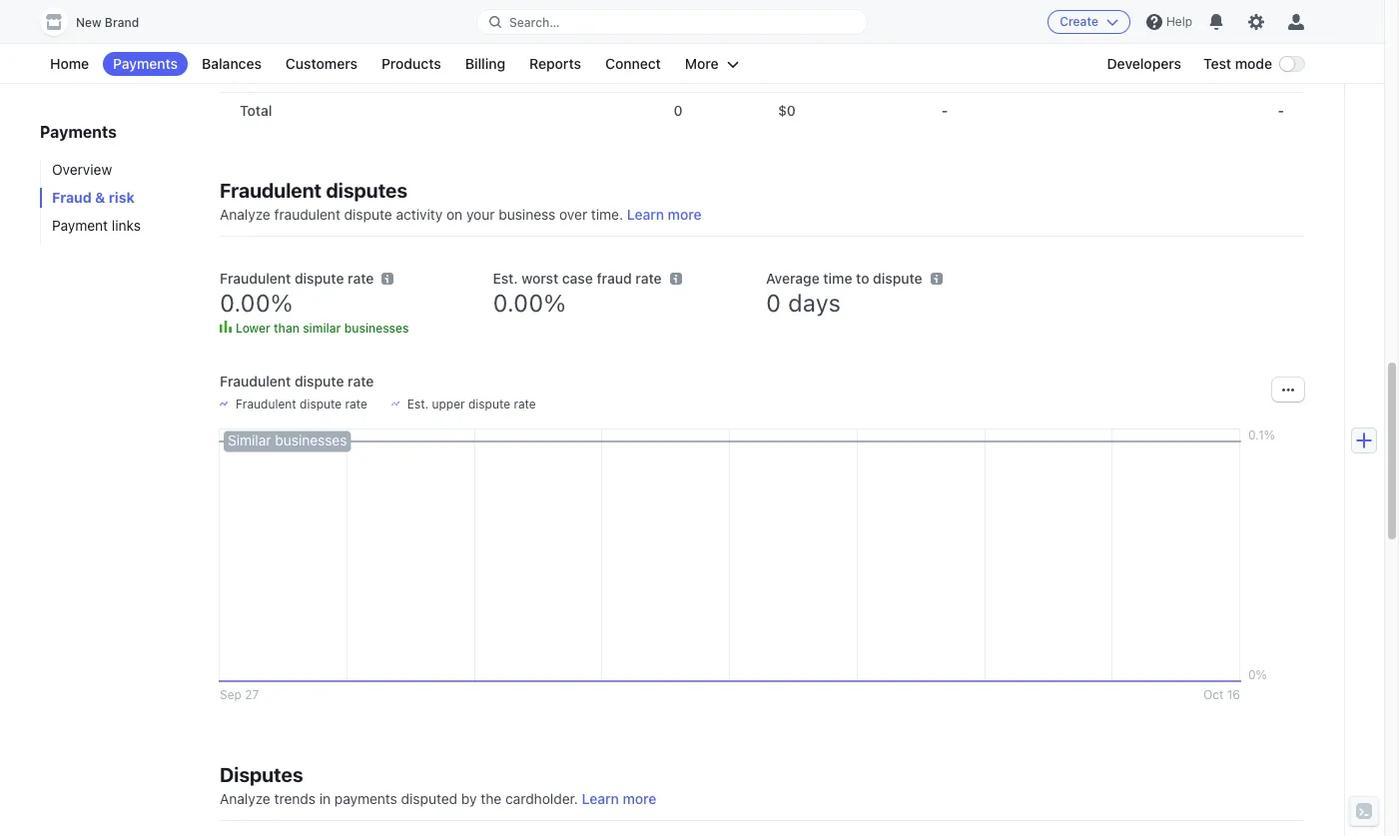 Task type: vqa. For each thing, say whether or not it's contained in the screenshot.
New Brand
yes



Task type: locate. For each thing, give the bounding box(es) containing it.
0 inside reports loading completed element
[[766, 289, 782, 317]]

fraud & risk link
[[40, 188, 200, 208]]

learn more link right the time.
[[627, 206, 702, 223]]

analyze down disputes at the left
[[220, 790, 271, 807]]

payments
[[113, 55, 178, 72], [40, 123, 117, 141]]

2 radar from the top
[[240, 66, 278, 83]]

more right the time.
[[668, 206, 702, 223]]

est. for est. worst case fraud rate
[[493, 270, 518, 287]]

1 vertical spatial —
[[281, 66, 293, 83]]

learn more link
[[627, 206, 702, 223], [582, 790, 657, 807]]

2 0.00% from the left
[[493, 289, 566, 317]]

learn
[[627, 206, 664, 223], [582, 790, 619, 807]]

similar
[[303, 321, 341, 336]]

1 vertical spatial $0
[[779, 66, 796, 83]]

0.00%
[[220, 289, 293, 317], [493, 289, 566, 317]]

1 horizontal spatial more
[[668, 206, 702, 223]]

2 analyze from the top
[[220, 790, 271, 807]]

$0 for radar — rules
[[779, 66, 796, 83]]

lower
[[236, 321, 271, 336]]

reports
[[530, 55, 581, 72]]

search…
[[510, 14, 560, 29]]

— left rules
[[281, 66, 293, 83]]

1 vertical spatial analyze
[[220, 790, 271, 807]]

0 vertical spatial learn
[[627, 206, 664, 223]]

— left the high
[[281, 30, 293, 47]]

0 up more button
[[674, 30, 683, 47]]

than
[[274, 321, 300, 336]]

1 vertical spatial est.
[[407, 397, 429, 412]]

0 vertical spatial more
[[668, 206, 702, 223]]

more
[[668, 206, 702, 223], [623, 790, 657, 807]]

risk
[[331, 30, 354, 47], [109, 189, 135, 206]]

1 vertical spatial reports loading completed element
[[220, 745, 1305, 836]]

0.00% up lower
[[220, 289, 293, 317]]

1 vertical spatial more
[[623, 790, 657, 807]]

learn right cardholder.
[[582, 790, 619, 807]]

payments down brand
[[113, 55, 178, 72]]

average
[[766, 270, 820, 287]]

0 horizontal spatial risk
[[109, 189, 135, 206]]

radar — rules
[[240, 66, 333, 83]]

to
[[856, 270, 870, 287]]

0.00% for fraudulent
[[220, 289, 293, 317]]

products link
[[372, 52, 451, 76]]

risk right the high
[[331, 30, 354, 47]]

1 — from the top
[[281, 30, 293, 47]]

0 vertical spatial learn more link
[[627, 206, 702, 223]]

reports loading completed element containing 0.00%
[[196, 161, 1309, 713]]

more
[[685, 55, 719, 72]]

risk right &
[[109, 189, 135, 206]]

days
[[788, 289, 841, 317]]

home link
[[40, 52, 99, 76]]

rate
[[348, 270, 374, 287], [636, 270, 662, 287], [348, 373, 374, 390], [345, 397, 368, 412], [514, 397, 536, 412]]

0 vertical spatial reports loading completed element
[[196, 161, 1309, 713]]

0 down average
[[766, 289, 782, 317]]

billing
[[465, 55, 506, 72]]

1 radar from the top
[[240, 30, 278, 47]]

$0
[[779, 30, 796, 47], [779, 66, 796, 83], [778, 102, 796, 119]]

1 horizontal spatial 0.00%
[[493, 289, 566, 317]]

2 — from the top
[[281, 66, 293, 83]]

risk inside fraud & risk link
[[109, 189, 135, 206]]

0 horizontal spatial 0.00%
[[220, 289, 293, 317]]

0 vertical spatial —
[[281, 30, 293, 47]]

create button
[[1048, 10, 1131, 34]]

1 vertical spatial learn
[[582, 790, 619, 807]]

0 down more button
[[674, 102, 683, 119]]

-
[[942, 30, 948, 47], [1246, 30, 1253, 47], [942, 66, 948, 83], [1278, 66, 1285, 83], [942, 102, 948, 119], [1278, 102, 1285, 119]]

learn more link right cardholder.
[[582, 790, 657, 807]]

more right cardholder.
[[623, 790, 657, 807]]

1 vertical spatial learn more link
[[582, 790, 657, 807]]

0 horizontal spatial more
[[623, 790, 657, 807]]

payment
[[52, 217, 108, 234]]

Search… text field
[[478, 9, 867, 34]]

new
[[76, 15, 101, 30]]

1 vertical spatial risk
[[109, 189, 135, 206]]

help
[[1167, 14, 1193, 29]]

disputes
[[220, 763, 303, 786]]

developers
[[1108, 55, 1182, 72]]

fraudulent dispute rate
[[220, 270, 374, 287], [220, 373, 374, 390], [236, 397, 368, 412]]

0 vertical spatial $0
[[779, 30, 796, 47]]

home
[[50, 55, 89, 72]]

0 vertical spatial fraudulent dispute rate
[[220, 270, 374, 287]]

developers link
[[1098, 52, 1192, 76]]

payments up overview
[[40, 123, 117, 141]]

0
[[674, 30, 683, 47], [674, 66, 683, 83], [674, 102, 683, 119], [766, 289, 782, 317]]

reports loading completed element
[[196, 161, 1309, 713], [220, 745, 1305, 836]]

1 horizontal spatial learn
[[627, 206, 664, 223]]

products
[[382, 55, 441, 72]]

est. upper dispute rate
[[407, 397, 536, 412]]

businesses
[[344, 321, 409, 336]]

customers
[[286, 55, 358, 72]]

0 vertical spatial payments
[[113, 55, 178, 72]]

est.
[[493, 270, 518, 287], [407, 397, 429, 412]]

0 vertical spatial est.
[[493, 270, 518, 287]]

1 horizontal spatial est.
[[493, 270, 518, 287]]

0.00% down worst
[[493, 289, 566, 317]]

payments
[[335, 790, 398, 807]]

0 vertical spatial risk
[[331, 30, 354, 47]]

2 vertical spatial fraudulent dispute rate
[[236, 397, 368, 412]]

radar up total
[[240, 66, 278, 83]]

disputed
[[401, 790, 458, 807]]

—
[[281, 30, 293, 47], [281, 66, 293, 83]]

learn right the time.
[[627, 206, 664, 223]]

0 vertical spatial radar
[[240, 30, 278, 47]]

learn more link for disputes
[[582, 790, 657, 807]]

1 0.00% from the left
[[220, 289, 293, 317]]

1 horizontal spatial risk
[[331, 30, 354, 47]]

analyze
[[220, 206, 271, 223], [220, 790, 271, 807]]

more inside disputes analyze trends in payments disputed by the cardholder. learn more
[[623, 790, 657, 807]]

0 left more
[[674, 66, 683, 83]]

&
[[95, 189, 105, 206]]

— for rules
[[281, 66, 293, 83]]

fraudulent
[[220, 179, 322, 202], [220, 270, 291, 287], [220, 373, 291, 390], [236, 397, 296, 412]]

1 analyze from the top
[[220, 206, 271, 223]]

analyze left fraudulent
[[220, 206, 271, 223]]

billing link
[[455, 52, 516, 76]]

help button
[[1139, 6, 1201, 38]]

radar
[[240, 30, 278, 47], [240, 66, 278, 83]]

score
[[358, 30, 394, 47]]

total
[[240, 102, 272, 119]]

reports loading completed element containing disputes
[[220, 745, 1305, 836]]

radar up balances
[[240, 30, 278, 47]]

balances
[[202, 55, 262, 72]]

in
[[319, 790, 331, 807]]

more button
[[675, 52, 749, 76]]

dispute
[[344, 206, 392, 223], [295, 270, 344, 287], [873, 270, 923, 287], [295, 373, 344, 390], [300, 397, 342, 412], [469, 397, 511, 412]]

0 horizontal spatial est.
[[407, 397, 429, 412]]

1 vertical spatial radar
[[240, 66, 278, 83]]

0 horizontal spatial learn
[[582, 790, 619, 807]]

radar for radar — high risk score
[[240, 30, 278, 47]]

est. left worst
[[493, 270, 518, 287]]

more inside fraudulent disputes analyze fraudulent dispute activity on your business over time. learn more
[[668, 206, 702, 223]]

balances link
[[192, 52, 272, 76]]

est. left upper
[[407, 397, 429, 412]]

0 vertical spatial analyze
[[220, 206, 271, 223]]



Task type: describe. For each thing, give the bounding box(es) containing it.
worst
[[522, 270, 559, 287]]

lower than similar businesses image
[[1267, 32, 1279, 44]]

learn inside disputes analyze trends in payments disputed by the cardholder. learn more
[[582, 790, 619, 807]]

analyze inside disputes analyze trends in payments disputed by the cardholder. learn more
[[220, 790, 271, 807]]

upper
[[432, 397, 465, 412]]

payment links
[[52, 217, 141, 234]]

fraud
[[52, 189, 92, 206]]

time.
[[591, 206, 624, 223]]

test
[[1204, 55, 1232, 72]]

2 vertical spatial $0
[[778, 102, 796, 119]]

brand
[[105, 15, 139, 30]]

svg image
[[1283, 384, 1295, 396]]

new brand
[[76, 15, 139, 30]]

payment links link
[[40, 216, 200, 236]]

$0 for radar — high risk score
[[779, 30, 796, 47]]

links
[[112, 217, 141, 234]]

fraud & risk
[[52, 189, 135, 206]]

est. for est. upper dispute rate
[[407, 397, 429, 412]]

learn inside fraudulent disputes analyze fraudulent dispute activity on your business over time. learn more
[[627, 206, 664, 223]]

rules
[[297, 66, 333, 83]]

radar — high risk score
[[240, 30, 394, 47]]

activity
[[396, 206, 443, 223]]

reports link
[[520, 52, 591, 76]]

dispute inside fraudulent disputes analyze fraudulent dispute activity on your business over time. learn more
[[344, 206, 392, 223]]

analyze inside fraudulent disputes analyze fraudulent dispute activity on your business over time. learn more
[[220, 206, 271, 223]]

fraudulent disputes analyze fraudulent dispute activity on your business over time. learn more
[[220, 179, 702, 223]]

0 days
[[766, 289, 841, 317]]

radar for radar — rules
[[240, 66, 278, 83]]

on
[[447, 206, 463, 223]]

fraudulent
[[274, 206, 341, 223]]

overview
[[52, 161, 112, 178]]

disputes analyze trends in payments disputed by the cardholder. learn more
[[220, 763, 657, 807]]

by
[[462, 790, 477, 807]]

lower than similar businesses
[[236, 321, 409, 336]]

time
[[824, 270, 853, 287]]

fraudulent inside fraudulent disputes analyze fraudulent dispute activity on your business over time. learn more
[[220, 179, 322, 202]]

your
[[467, 206, 495, 223]]

est. worst case fraud rate
[[493, 270, 662, 287]]

payments link
[[103, 52, 188, 76]]

1 vertical spatial fraudulent dispute rate
[[220, 373, 374, 390]]

test mode
[[1204, 55, 1273, 72]]

cardholder.
[[506, 790, 578, 807]]

connect link
[[595, 52, 671, 76]]

1 vertical spatial payments
[[40, 123, 117, 141]]

overview link
[[40, 160, 200, 180]]

business
[[499, 206, 556, 223]]

learn more link for fraudulent disputes
[[627, 206, 702, 223]]

fraud
[[597, 270, 632, 287]]

high
[[297, 30, 327, 47]]

over
[[560, 206, 588, 223]]

new brand button
[[40, 8, 159, 36]]

0.00% for est.
[[493, 289, 566, 317]]

average time to dispute
[[766, 270, 923, 287]]

create
[[1060, 14, 1099, 29]]

customers link
[[276, 52, 368, 76]]

mode
[[1236, 55, 1273, 72]]

the
[[481, 790, 502, 807]]

lower than similar businesses element
[[1267, 32, 1279, 44]]

— for high
[[281, 30, 293, 47]]

trends
[[274, 790, 316, 807]]

connect
[[605, 55, 661, 72]]

case
[[562, 270, 593, 287]]

Search… search field
[[478, 9, 867, 34]]

disputes
[[326, 179, 408, 202]]



